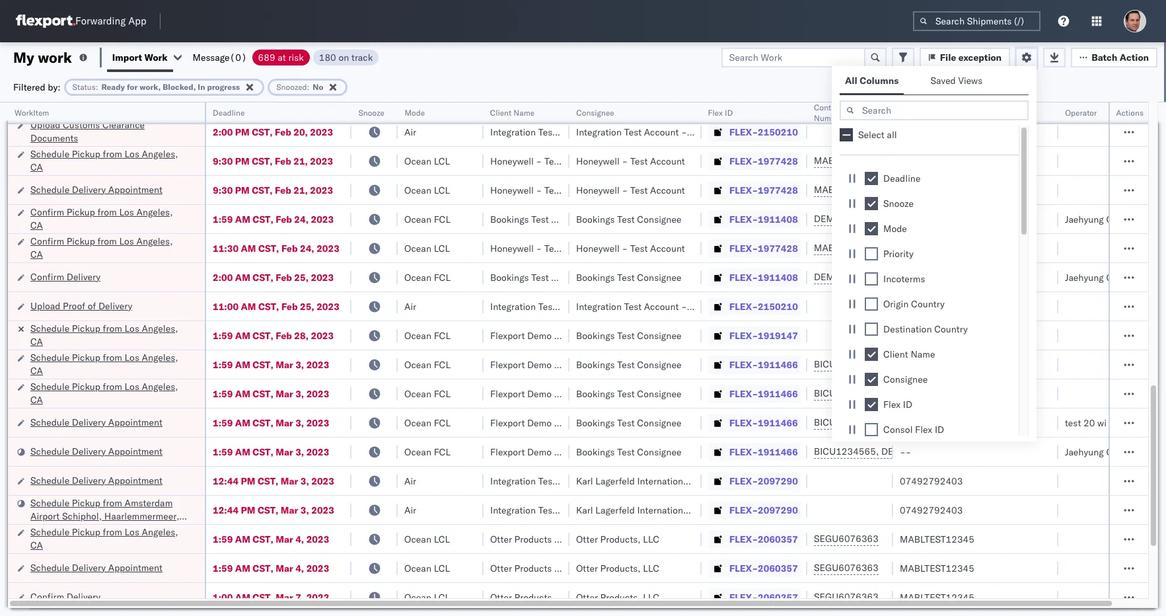Task type: describe. For each thing, give the bounding box(es) containing it.
6 ocean fcl from the top
[[405, 417, 451, 429]]

3 schedule pickup from los angeles, ca button from the top
[[30, 380, 188, 408]]

2150210 for 2:00 pm cst, feb 20, 2023
[[758, 126, 799, 138]]

1 lagerfeld from the top
[[596, 475, 635, 487]]

2 07492792403 from the top
[[901, 504, 964, 516]]

2 lagerfeld from the top
[[596, 504, 635, 516]]

id inside button
[[726, 108, 734, 118]]

1 horizontal spatial id
[[904, 399, 913, 411]]

mode button
[[398, 105, 471, 118]]

upload customs clearance documents
[[30, 119, 145, 144]]

1 schedule delivery appointment button from the top
[[30, 96, 163, 110]]

(0)
[[230, 51, 247, 63]]

11:30 am cst, feb 24, 2023
[[213, 242, 340, 254]]

1 fcl from the top
[[434, 213, 451, 225]]

consignee button
[[570, 105, 689, 118]]

schedule delivery appointment link for third schedule delivery appointment button from the top
[[30, 416, 163, 429]]

: for status
[[96, 82, 98, 92]]

destination
[[884, 323, 933, 335]]

1 1:59 am cst, mar 3, 2023 from the top
[[213, 359, 330, 371]]

products for appointment
[[515, 562, 552, 574]]

flexport demo consignee for third schedule delivery appointment button from the top
[[491, 417, 599, 429]]

products, for appointment
[[601, 562, 641, 574]]

status
[[72, 82, 96, 92]]

documents
[[30, 132, 78, 144]]

saved views
[[931, 75, 983, 87]]

flex inside button
[[709, 108, 724, 118]]

28,
[[294, 330, 309, 341]]

3 llc from the top
[[644, 591, 660, 603]]

airport
[[30, 510, 60, 522]]

1911408 for 1:59 am cst, feb 24, 2023
[[758, 213, 799, 225]]

flex-1977428 for confirm pickup from los angeles, ca
[[730, 242, 799, 254]]

actions
[[1117, 108, 1145, 118]]

maeu1234567 for schedule pickup from los angeles, ca
[[815, 155, 881, 167]]

2:00 for 2:00 am cst, feb 25, 2023
[[213, 271, 233, 283]]

feb up 2:00 am cst, feb 25, 2023
[[282, 242, 298, 254]]

2 schedule delivery appointment from the top
[[30, 183, 163, 195]]

flex-2001714
[[730, 97, 799, 109]]

7 ocean from the top
[[405, 359, 432, 371]]

1:59 am cst, mar 4, 2023 for schedule delivery appointment
[[213, 562, 330, 574]]

1 schedule from the top
[[30, 96, 70, 108]]

7,
[[296, 591, 304, 603]]

otter products - test account for from
[[491, 533, 618, 545]]

container numbers
[[815, 102, 850, 123]]

2 confirm delivery link from the top
[[30, 590, 101, 603]]

integration test account - western digital
[[577, 97, 754, 109]]

feb left 17,
[[275, 97, 291, 109]]

1 demo from the top
[[528, 330, 552, 341]]

ocean lcl for 2nd confirm delivery link from the top of the page
[[405, 591, 450, 603]]

2 1:59 am cst, mar 3, 2023 from the top
[[213, 388, 330, 400]]

ocean lcl for first schedule pickup from los angeles, ca link from the bottom
[[405, 533, 450, 545]]

saved
[[931, 75, 957, 87]]

2 ocean lcl from the top
[[405, 184, 450, 196]]

work
[[38, 48, 72, 66]]

forwarding app
[[75, 15, 147, 27]]

consol flex id
[[884, 424, 945, 436]]

flex-1911408 for 1:59 am cst, feb 24, 2023
[[730, 213, 799, 225]]

upload proof of delivery link
[[30, 299, 132, 312]]

file exception
[[941, 51, 1002, 63]]

2060357 for appointment
[[758, 562, 799, 574]]

flex-2150210 for 2:00 pm cst, feb 20, 2023
[[730, 126, 799, 138]]

2060357 for from
[[758, 533, 799, 545]]

5 schedule pickup from los angeles, ca link from the top
[[30, 525, 188, 552]]

4 -- from the top
[[901, 417, 912, 429]]

schedule pickup from amsterdam airport schiphol, haarlemmermeer, netherlands button
[[30, 496, 188, 535]]

24, for 11:30 am cst, feb 24, 2023
[[300, 242, 315, 254]]

2 flex- from the top
[[730, 126, 758, 138]]

haarlemmermeer,
[[104, 510, 180, 522]]

snoozed : no
[[277, 82, 324, 92]]

blocked,
[[163, 82, 196, 92]]

5 schedule from the top
[[30, 351, 70, 363]]

file
[[941, 51, 957, 63]]

2 flex-1911466 from the top
[[730, 388, 799, 400]]

container
[[815, 102, 850, 112]]

workitem
[[15, 108, 49, 118]]

25, for 2:00 am cst, feb 25, 2023
[[294, 271, 309, 283]]

demo123 for 1:59 am cst, feb 24, 2023
[[901, 213, 945, 225]]

2 flexport from the top
[[491, 359, 525, 371]]

2:00 pm cst, feb 20, 2023
[[213, 126, 333, 138]]

6 schedule from the top
[[30, 381, 70, 392]]

upload customs clearance documents link
[[30, 118, 188, 144]]

products, for from
[[601, 533, 641, 545]]

2 ocean fcl from the top
[[405, 271, 451, 283]]

otter products, llc for appointment
[[577, 562, 660, 574]]

1:00
[[213, 591, 233, 603]]

2 b.v from the top
[[694, 504, 708, 516]]

4 bicu1234565, from the top
[[815, 446, 880, 458]]

3 fcl from the top
[[434, 330, 451, 341]]

consol
[[884, 424, 913, 436]]

1 flex-2097290 from the top
[[730, 475, 799, 487]]

destination country
[[884, 323, 969, 335]]

flexport demo consignee for 3rd schedule pickup from los angeles, ca button from the top
[[491, 388, 599, 400]]

schedule pickup from amsterdam airport schiphol, haarlemmermeer, netherlands
[[30, 497, 180, 535]]

4 flexport from the top
[[491, 417, 525, 429]]

my work
[[13, 48, 72, 66]]

5 fcl from the top
[[434, 388, 451, 400]]

1 1:59 from the top
[[213, 213, 233, 225]]

products for from
[[515, 533, 552, 545]]

pickup inside schedule pickup from amsterdam airport schiphol, haarlemmermeer, netherlands
[[72, 497, 100, 509]]

saved views button
[[926, 69, 991, 95]]

operator
[[1066, 108, 1098, 118]]

schedule delivery appointment link for first schedule delivery appointment button from the bottom of the page
[[30, 561, 163, 574]]

20,
[[294, 126, 308, 138]]

2 schedule pickup from los angeles, ca from the top
[[30, 322, 178, 347]]

resize handle column header for flex id
[[792, 102, 808, 616]]

pm for schedule pickup from amsterdam airport schiphol, haarlemmermeer, netherlands
[[241, 504, 256, 516]]

2 karl lagerfeld international b.v c/o bleckmann from the top
[[577, 504, 776, 516]]

resize handle column header for mode
[[468, 102, 484, 616]]

all
[[846, 75, 858, 87]]

for
[[127, 82, 138, 92]]

angeles, for third schedule pickup from los angeles, ca link from the top of the page
[[142, 351, 178, 363]]

1919147
[[758, 330, 799, 341]]

2 1977428 from the top
[[758, 184, 799, 196]]

air for upload customs clearance documents
[[405, 126, 417, 138]]

2 horizontal spatial flex
[[916, 424, 933, 436]]

11 schedule from the top
[[30, 526, 70, 538]]

6 1:59 from the top
[[213, 446, 233, 458]]

4, for schedule delivery appointment
[[296, 562, 304, 574]]

2 1911466 from the top
[[758, 388, 799, 400]]

3 flexport from the top
[[491, 388, 525, 400]]

resize handle column header for mbl/mawb numbers
[[1043, 102, 1059, 616]]

1:59 am cst, mar 4, 2023 for schedule pickup from los angeles, ca
[[213, 533, 330, 545]]

upload proof of delivery button
[[30, 299, 132, 314]]

1977428 for schedule pickup from los angeles, ca
[[758, 155, 799, 167]]

1 vertical spatial flex id
[[884, 399, 913, 411]]

9 schedule from the top
[[30, 474, 70, 486]]

incoterms
[[884, 273, 926, 285]]

container numbers button
[[808, 100, 881, 124]]

app
[[128, 15, 147, 27]]

2 schedule pickup from los angeles, ca button from the top
[[30, 351, 188, 379]]

country for destination country
[[935, 323, 969, 335]]

flex id inside flex id button
[[709, 108, 734, 118]]

confirm pickup from los angeles, ca button for 1:59 am cst, feb 24, 2023
[[30, 205, 188, 233]]

1 horizontal spatial mode
[[884, 223, 908, 235]]

priority
[[884, 248, 914, 260]]

5 1:59 from the top
[[213, 417, 233, 429]]

flxt00001977428a for confirm pickup from los angeles, ca
[[901, 242, 992, 254]]

demo123 for 2:00 am cst, feb 25, 2023
[[901, 271, 945, 283]]

1 confirm delivery button from the top
[[30, 270, 101, 285]]

deadline inside button
[[213, 108, 245, 118]]

status : ready for work, blocked, in progress
[[72, 82, 240, 92]]

work
[[145, 51, 168, 63]]

24, for 1:59 am cst, feb 24, 2023
[[294, 213, 309, 225]]

flex-1911408 for 2:00 am cst, feb 25, 2023
[[730, 271, 799, 283]]

9 ocean from the top
[[405, 417, 432, 429]]

2 flex-2097290 from the top
[[730, 504, 799, 516]]

7 schedule from the top
[[30, 416, 70, 428]]

feb down 2:00 pm cst, feb 20, 2023
[[275, 155, 291, 167]]

2 1:59 from the top
[[213, 330, 233, 341]]

resize handle column header for workitem
[[189, 102, 205, 616]]

11 flex- from the top
[[730, 388, 758, 400]]

1 -- from the top
[[901, 330, 912, 341]]

client name inside button
[[491, 108, 535, 118]]

5 demo from the top
[[528, 446, 552, 458]]

ocean lcl for 11:30 am cst, feb 24, 2023 confirm pickup from los angeles, ca link
[[405, 242, 450, 254]]

schiphol,
[[62, 510, 102, 522]]

2 lcl from the top
[[434, 184, 450, 196]]

upload proof of delivery
[[30, 300, 132, 312]]

proof
[[63, 300, 85, 312]]

3 bicu1234565, demu1232567 from the top
[[815, 417, 949, 428]]

11 resize handle column header from the left
[[1133, 102, 1149, 616]]

progress
[[207, 82, 240, 92]]

import
[[112, 51, 142, 63]]

air for schedule pickup from amsterdam airport schiphol, haarlemmermeer, netherlands
[[405, 504, 417, 516]]

4 appointment from the top
[[108, 445, 163, 457]]

017482927423 for 2:00 pm cst, feb 20, 2023
[[901, 126, 969, 138]]

los for confirm pickup from los angeles, ca link associated with 1:59 am cst, feb 24, 2023
[[119, 206, 134, 218]]

1 1911466 from the top
[[758, 359, 799, 371]]

integration for 11:00 am cst, feb 25, 2023
[[577, 301, 622, 312]]

los for first schedule pickup from los angeles, ca link from the bottom
[[125, 526, 139, 538]]

3 schedule from the top
[[30, 183, 70, 195]]

2 schedule pickup from los angeles, ca link from the top
[[30, 322, 188, 348]]

1 bicu1234565, demu1232567 from the top
[[815, 358, 949, 370]]

pm for schedule delivery appointment
[[235, 97, 250, 109]]

action
[[1121, 51, 1150, 63]]

feb up 28,
[[282, 301, 298, 312]]

2 confirm delivery button from the top
[[30, 590, 101, 605]]

2 flxt00001977428a from the top
[[901, 184, 992, 196]]

180 on track
[[319, 51, 373, 63]]

los for third schedule pickup from los angeles, ca link from the top of the page
[[125, 351, 139, 363]]

4 1:59 am cst, mar 3, 2023 from the top
[[213, 446, 330, 458]]

Search Shipments (/) text field
[[914, 11, 1041, 31]]

exception
[[959, 51, 1002, 63]]

angeles, for second schedule pickup from los angeles, ca link from the bottom
[[142, 381, 178, 392]]

mbl/mawb
[[901, 108, 947, 118]]

angeles, for 11:30 am cst, feb 24, 2023 confirm pickup from los angeles, ca link
[[137, 235, 173, 247]]

views
[[959, 75, 983, 87]]

test
[[1066, 417, 1082, 429]]

integration for 2:00 pm cst, feb 20, 2023
[[577, 126, 622, 138]]

4 schedule delivery appointment from the top
[[30, 445, 163, 457]]

consignee inside button
[[577, 108, 615, 118]]

clearance
[[102, 119, 145, 131]]

1 lcl from the top
[[434, 155, 450, 167]]

forwarding app link
[[16, 15, 147, 28]]

track
[[352, 51, 373, 63]]

2:00 am cst, feb 25, 2023
[[213, 271, 334, 283]]

otter products, llc for from
[[577, 533, 660, 545]]

5 ocean lcl from the top
[[405, 562, 450, 574]]

6 fcl from the top
[[434, 417, 451, 429]]

6 ocean from the top
[[405, 330, 432, 341]]

mawb1234
[[901, 97, 952, 109]]

2001714
[[758, 97, 799, 109]]

all columns button
[[840, 69, 905, 95]]

import work button
[[112, 51, 168, 63]]

origin country
[[884, 298, 945, 310]]

at
[[278, 51, 286, 63]]

5 flexport demo consignee from the top
[[491, 446, 599, 458]]

angeles, for confirm pickup from los angeles, ca link associated with 1:59 am cst, feb 24, 2023
[[137, 206, 173, 218]]

batch action button
[[1072, 47, 1158, 67]]

deadline button
[[206, 105, 339, 118]]

1 horizontal spatial flex
[[884, 399, 901, 411]]

mabltest12345 for appointment
[[901, 562, 975, 574]]

confirm pickup from los angeles, ca button for 11:30 am cst, feb 24, 2023
[[30, 234, 188, 262]]

by:
[[48, 81, 61, 93]]

1 12:44 from the top
[[213, 475, 239, 487]]

3 -- from the top
[[901, 388, 912, 400]]

import work
[[112, 51, 168, 63]]

2 demo from the top
[[528, 359, 552, 371]]

3 products, from the top
[[601, 591, 641, 603]]

4 flex- from the top
[[730, 184, 758, 196]]

flex-2060357 for appointment
[[730, 562, 799, 574]]

4 1:59 from the top
[[213, 388, 233, 400]]

4 schedule pickup from los angeles, ca button from the top
[[30, 525, 188, 553]]

llc for from
[[644, 533, 660, 545]]

689 at risk
[[258, 51, 304, 63]]

1911408 for 2:00 am cst, feb 25, 2023
[[758, 271, 799, 283]]

3 1:59 am cst, mar 3, 2023 from the top
[[213, 417, 330, 429]]

5 flexport from the top
[[491, 446, 525, 458]]

los for 2nd schedule pickup from los angeles, ca link
[[125, 322, 139, 334]]

2:30 pm cst, feb 17, 2023
[[213, 97, 333, 109]]

3 1911466 from the top
[[758, 417, 799, 429]]

numbers for mbl/mawb numbers
[[949, 108, 981, 118]]

columns
[[860, 75, 899, 87]]

3 schedule delivery appointment button from the top
[[30, 416, 163, 430]]

feb up 11:00 am cst, feb 25, 2023
[[276, 271, 292, 283]]

3 confirm from the top
[[30, 271, 64, 283]]

4 schedule delivery appointment button from the top
[[30, 445, 163, 459]]

delivery inside the upload proof of delivery link
[[98, 300, 132, 312]]

message (0)
[[193, 51, 247, 63]]

10 flex- from the top
[[730, 359, 758, 371]]

12 schedule from the top
[[30, 562, 70, 574]]

segu6076363 for from
[[815, 533, 879, 545]]

2:30
[[213, 97, 233, 109]]

7 flex- from the top
[[730, 271, 758, 283]]

1 horizontal spatial deadline
[[884, 173, 921, 184]]

17,
[[294, 97, 308, 109]]

4 air from the top
[[405, 475, 417, 487]]

feb up 11:30 am cst, feb 24, 2023
[[276, 213, 292, 225]]

1 bicu1234565, from the top
[[815, 358, 880, 370]]



Task type: vqa. For each thing, say whether or not it's contained in the screenshot.
second resize handle column header
yes



Task type: locate. For each thing, give the bounding box(es) containing it.
schedule delivery appointment link for 2nd schedule delivery appointment button from the bottom of the page
[[30, 474, 163, 487]]

pm for upload customs clearance documents
[[235, 126, 250, 138]]

25, down 11:30 am cst, feb 24, 2023
[[294, 271, 309, 283]]

0 vertical spatial mode
[[405, 108, 425, 118]]

1 vertical spatial mabltest12345
[[901, 562, 975, 574]]

0 vertical spatial 2150210
[[758, 126, 799, 138]]

3 1977428 from the top
[[758, 242, 799, 254]]

schedule pickup from amsterdam airport schiphol, haarlemmermeer, netherlands link
[[30, 496, 188, 535]]

id right consol
[[936, 424, 945, 436]]

filtered by:
[[13, 81, 61, 93]]

1 demo123 from the top
[[901, 213, 945, 225]]

ca for third schedule pickup from los angeles, ca link from the top of the page
[[30, 365, 43, 377]]

1 vertical spatial 25,
[[300, 301, 315, 312]]

2 vertical spatial 1977428
[[758, 242, 799, 254]]

0 vertical spatial lagerfeld
[[596, 475, 635, 487]]

deadline
[[213, 108, 245, 118], [884, 173, 921, 184]]

no
[[313, 82, 324, 92]]

2 bicu1234565, demu1232567 from the top
[[815, 387, 949, 399]]

4 flexport demo consignee from the top
[[491, 417, 599, 429]]

0 vertical spatial 25,
[[294, 271, 309, 283]]

ca for confirm pickup from los angeles, ca link associated with 1:59 am cst, feb 24, 2023
[[30, 219, 43, 231]]

017482927423 down the mbl/mawb numbers
[[901, 126, 969, 138]]

21, up 1:59 am cst, feb 24, 2023 at the left of page
[[294, 184, 308, 196]]

flex-1977428 for schedule pickup from los angeles, ca
[[730, 155, 799, 167]]

workitem button
[[8, 105, 192, 118]]

2:00
[[213, 126, 233, 138], [213, 271, 233, 283]]

flexport. image
[[16, 15, 75, 28]]

1 vertical spatial products
[[515, 562, 552, 574]]

1 vertical spatial karl
[[577, 504, 593, 516]]

3 flxt00001977428a from the top
[[901, 242, 992, 254]]

0 vertical spatial flex-1911408
[[730, 213, 799, 225]]

4 schedule from the top
[[30, 322, 70, 334]]

from
[[103, 148, 122, 160], [98, 206, 117, 218], [98, 235, 117, 247], [103, 322, 122, 334], [103, 351, 122, 363], [103, 381, 122, 392], [103, 497, 122, 509], [103, 526, 122, 538]]

2 vertical spatial mabltest12345
[[901, 591, 975, 603]]

2 21, from the top
[[294, 184, 308, 196]]

0 horizontal spatial :
[[96, 82, 98, 92]]

017482927423 for 11:00 am cst, feb 25, 2023
[[901, 301, 969, 312]]

0 vertical spatial flex-2060357
[[730, 533, 799, 545]]

0 vertical spatial flex-2097290
[[730, 475, 799, 487]]

0 vertical spatial flex
[[709, 108, 724, 118]]

3 resize handle column header from the left
[[382, 102, 398, 616]]

demo123 up origin country
[[901, 271, 945, 283]]

team
[[1110, 417, 1131, 429]]

flxt00001977428a for schedule pickup from los angeles, ca
[[901, 155, 992, 167]]

7 ocean fcl from the top
[[405, 446, 451, 458]]

confirm pickup from los angeles, ca
[[30, 206, 173, 231], [30, 235, 173, 260]]

1 vertical spatial name
[[911, 348, 936, 360]]

4,
[[296, 533, 304, 545], [296, 562, 304, 574]]

0 vertical spatial confirm pickup from los angeles, ca button
[[30, 205, 188, 233]]

3,
[[296, 359, 304, 371], [296, 388, 304, 400], [296, 417, 304, 429], [296, 446, 304, 458], [301, 475, 309, 487], [301, 504, 309, 516]]

los for 11:30 am cst, feb 24, 2023 confirm pickup from los angeles, ca link
[[119, 235, 134, 247]]

los for 1st schedule pickup from los angeles, ca link from the top
[[125, 148, 139, 160]]

fcl
[[434, 213, 451, 225], [434, 271, 451, 283], [434, 330, 451, 341], [434, 359, 451, 371], [434, 388, 451, 400], [434, 417, 451, 429], [434, 446, 451, 458]]

resize handle column header for container numbers
[[878, 102, 894, 616]]

25, up 28,
[[300, 301, 315, 312]]

upload for upload customs clearance documents
[[30, 119, 60, 131]]

los for second schedule pickup from los angeles, ca link from the bottom
[[125, 381, 139, 392]]

1 vertical spatial confirm delivery button
[[30, 590, 101, 605]]

flex-1911466 button
[[709, 355, 801, 374], [709, 355, 801, 374], [709, 384, 801, 403], [709, 384, 801, 403], [709, 414, 801, 432], [709, 414, 801, 432], [709, 443, 801, 461], [709, 443, 801, 461]]

flex-2097290 button
[[709, 472, 801, 490], [709, 472, 801, 490], [709, 501, 801, 519], [709, 501, 801, 519]]

8 resize handle column header from the left
[[878, 102, 894, 616]]

ocean fcl
[[405, 213, 451, 225], [405, 271, 451, 283], [405, 330, 451, 341], [405, 359, 451, 371], [405, 388, 451, 400], [405, 417, 451, 429], [405, 446, 451, 458]]

flex-1919147
[[730, 330, 799, 341]]

3 schedule pickup from los angeles, ca link from the top
[[30, 351, 188, 377]]

6 lcl from the top
[[434, 591, 450, 603]]

1 vertical spatial otter products, llc
[[577, 562, 660, 574]]

10 schedule from the top
[[30, 497, 70, 509]]

upload customs clearance documents button
[[30, 118, 188, 146]]

2 ca from the top
[[30, 219, 43, 231]]

None checkbox
[[840, 128, 854, 141], [865, 197, 879, 210], [865, 222, 879, 235], [865, 272, 879, 286], [865, 323, 879, 336], [865, 348, 879, 361], [840, 128, 854, 141], [865, 197, 879, 210], [865, 222, 879, 235], [865, 272, 879, 286], [865, 323, 879, 336], [865, 348, 879, 361]]

1 karl lagerfeld international b.v c/o bleckmann from the top
[[577, 475, 776, 487]]

confirm delivery for first confirm delivery link
[[30, 271, 101, 283]]

resize handle column header for client name
[[554, 102, 570, 616]]

confirm pickup from los angeles, ca for 11:30 am cst, feb 24, 2023
[[30, 235, 173, 260]]

1 segu6076363 from the top
[[815, 533, 879, 545]]

ca for 11:30 am cst, feb 24, 2023 confirm pickup from los angeles, ca link
[[30, 248, 43, 260]]

appointment
[[108, 96, 163, 108], [108, 183, 163, 195], [108, 416, 163, 428], [108, 445, 163, 457], [108, 474, 163, 486], [108, 562, 163, 574]]

flex left digital
[[709, 108, 724, 118]]

11 ocean from the top
[[405, 533, 432, 545]]

11:00
[[213, 301, 239, 312]]

3 lcl from the top
[[434, 242, 450, 254]]

0 vertical spatial upload
[[30, 119, 60, 131]]

1 vertical spatial 9:30 pm cst, feb 21, 2023
[[213, 184, 333, 196]]

1 horizontal spatial name
[[911, 348, 936, 360]]

1 vertical spatial flxt00001977428a
[[901, 184, 992, 196]]

4 ocean from the top
[[405, 242, 432, 254]]

international
[[638, 475, 691, 487], [638, 504, 691, 516]]

schedule delivery appointment link for 5th schedule delivery appointment button from the bottom of the page
[[30, 183, 163, 196]]

schedule inside schedule pickup from amsterdam airport schiphol, haarlemmermeer, netherlands
[[30, 497, 70, 509]]

1 2150210 from the top
[[758, 126, 799, 138]]

21,
[[294, 155, 308, 167], [294, 184, 308, 196]]

customs
[[63, 119, 100, 131]]

client inside button
[[491, 108, 512, 118]]

0 vertical spatial 2097290
[[758, 475, 799, 487]]

:
[[96, 82, 98, 92], [307, 82, 310, 92]]

flex-2060357 button
[[709, 530, 801, 548], [709, 530, 801, 548], [709, 559, 801, 578], [709, 559, 801, 578], [709, 588, 801, 607], [709, 588, 801, 607]]

mode inside button
[[405, 108, 425, 118]]

0 vertical spatial 12:44 pm cst, mar 3, 2023
[[213, 475, 335, 487]]

1 flex-2060357 from the top
[[730, 533, 799, 545]]

1:59 am cst, mar 3, 2023
[[213, 359, 330, 371], [213, 388, 330, 400], [213, 417, 330, 429], [213, 446, 330, 458]]

1 vertical spatial mode
[[884, 223, 908, 235]]

0 horizontal spatial snooze
[[358, 108, 384, 118]]

client name button
[[484, 105, 557, 118]]

0 vertical spatial confirm delivery link
[[30, 270, 101, 283]]

angeles, for first schedule pickup from los angeles, ca link from the bottom
[[142, 526, 178, 538]]

0 vertical spatial name
[[514, 108, 535, 118]]

24, up 2:00 am cst, feb 25, 2023
[[300, 242, 315, 254]]

2 vertical spatial 2060357
[[758, 591, 799, 603]]

risk
[[289, 51, 304, 63]]

1 vertical spatial 4,
[[296, 562, 304, 574]]

0 vertical spatial 07492792403
[[901, 475, 964, 487]]

1 vertical spatial 12:44 pm cst, mar 3, 2023
[[213, 504, 335, 516]]

upload up documents
[[30, 119, 60, 131]]

1 flxt00001977428a from the top
[[901, 155, 992, 167]]

1 confirm delivery link from the top
[[30, 270, 101, 283]]

2 -- from the top
[[901, 359, 912, 371]]

2:00 down 2:30
[[213, 126, 233, 138]]

2 9:30 from the top
[[213, 184, 233, 196]]

bookings test consignee
[[491, 213, 596, 225], [577, 213, 682, 225], [491, 271, 596, 283], [577, 271, 682, 283], [577, 330, 682, 341], [577, 359, 682, 371], [577, 388, 682, 400], [577, 417, 682, 429], [577, 446, 682, 458]]

flex-2060357 for from
[[730, 533, 799, 545]]

demo123 up priority
[[901, 213, 945, 225]]

1 vertical spatial flex-2150210
[[730, 301, 799, 312]]

1 vertical spatial confirm delivery link
[[30, 590, 101, 603]]

017482927423
[[901, 126, 969, 138], [901, 301, 969, 312]]

batch
[[1092, 51, 1118, 63]]

1:00 am cst, mar 7, 2023
[[213, 591, 330, 603]]

12 ocean from the top
[[405, 562, 432, 574]]

12 flex- from the top
[[730, 417, 758, 429]]

client name
[[491, 108, 535, 118], [884, 348, 936, 360]]

flex-2150210
[[730, 126, 799, 138], [730, 301, 799, 312]]

0 vertical spatial 1:59 am cst, mar 4, 2023
[[213, 533, 330, 545]]

in
[[198, 82, 205, 92]]

9:30 pm cst, feb 21, 2023 up 1:59 am cst, feb 24, 2023 at the left of page
[[213, 184, 333, 196]]

3 maeu1234567 from the top
[[815, 242, 881, 254]]

confirm for 1:59 am cst, feb 24, 2023
[[30, 206, 64, 218]]

1 appointment from the top
[[108, 96, 163, 108]]

karl lagerfeld international b.v c/o bleckmann
[[577, 475, 776, 487], [577, 504, 776, 516]]

7 ca from the top
[[30, 539, 43, 551]]

segu6076363 for appointment
[[815, 562, 879, 574]]

numbers for container numbers
[[815, 113, 847, 123]]

1 horizontal spatial client
[[884, 348, 909, 360]]

deadline down progress
[[213, 108, 245, 118]]

3 mabltest12345 from the top
[[901, 591, 975, 603]]

1 confirm delivery from the top
[[30, 271, 101, 283]]

3 schedule delivery appointment link from the top
[[30, 416, 163, 429]]

1 horizontal spatial numbers
[[949, 108, 981, 118]]

1 vertical spatial 9:30
[[213, 184, 233, 196]]

ready
[[101, 82, 125, 92]]

2 vertical spatial flex-2060357
[[730, 591, 799, 603]]

3 schedule delivery appointment from the top
[[30, 416, 163, 428]]

0 vertical spatial international
[[638, 475, 691, 487]]

feb left 20,
[[275, 126, 291, 138]]

netherlands
[[30, 523, 82, 535]]

1 vertical spatial flex-2097290
[[730, 504, 799, 516]]

1 vertical spatial flex-1911408
[[730, 271, 799, 283]]

1911408
[[758, 213, 799, 225], [758, 271, 799, 283]]

1 schedule pickup from los angeles, ca from the top
[[30, 148, 178, 173]]

1 1977428 from the top
[[758, 155, 799, 167]]

2 confirm delivery from the top
[[30, 591, 101, 603]]

1 vertical spatial flex-1977428
[[730, 184, 799, 196]]

1 vertical spatial 2150210
[[758, 301, 799, 312]]

integration for 2:30 pm cst, feb 17, 2023
[[577, 97, 622, 109]]

western
[[690, 97, 725, 109]]

snoozed
[[277, 82, 307, 92]]

1 vertical spatial 017482927423
[[901, 301, 969, 312]]

confirm for 1:00 am cst, mar 7, 2023
[[30, 591, 64, 603]]

ocean lcl for 1st schedule pickup from los angeles, ca link from the top
[[405, 155, 450, 167]]

4 schedule pickup from los angeles, ca from the top
[[30, 381, 178, 406]]

1 bleckmann from the top
[[729, 475, 776, 487]]

1 international from the top
[[638, 475, 691, 487]]

9:30 up 11:30
[[213, 184, 233, 196]]

id right western
[[726, 108, 734, 118]]

id up the consol flex id
[[904, 399, 913, 411]]

lcl
[[434, 155, 450, 167], [434, 184, 450, 196], [434, 242, 450, 254], [434, 533, 450, 545], [434, 562, 450, 574], [434, 591, 450, 603]]

1 vertical spatial 1911408
[[758, 271, 799, 283]]

0 vertical spatial snooze
[[358, 108, 384, 118]]

pm for schedule pickup from los angeles, ca
[[235, 155, 250, 167]]

feb left 28,
[[276, 330, 292, 341]]

2 horizontal spatial id
[[936, 424, 945, 436]]

flex right consol
[[916, 424, 933, 436]]

resize handle column header for consignee
[[686, 102, 702, 616]]

0 vertical spatial flxt00001977428a
[[901, 155, 992, 167]]

message
[[193, 51, 230, 63]]

9 flex- from the top
[[730, 330, 758, 341]]

1 schedule pickup from los angeles, ca button from the top
[[30, 147, 188, 175]]

0 vertical spatial karl lagerfeld international b.v c/o bleckmann
[[577, 475, 776, 487]]

3 demo from the top
[[528, 388, 552, 400]]

0 vertical spatial otter products - test account
[[491, 533, 618, 545]]

1 ocean lcl from the top
[[405, 155, 450, 167]]

name inside client name button
[[514, 108, 535, 118]]

0 vertical spatial confirm pickup from los angeles, ca link
[[30, 205, 188, 232]]

2 vertical spatial otter products - test account
[[491, 591, 618, 603]]

flexport demo consignee for 3rd schedule pickup from los angeles, ca button from the bottom of the page
[[491, 359, 599, 371]]

2:00 up the 11:00
[[213, 271, 233, 283]]

1 vertical spatial 21,
[[294, 184, 308, 196]]

--
[[901, 330, 912, 341], [901, 359, 912, 371], [901, 388, 912, 400], [901, 417, 912, 429], [901, 446, 912, 458]]

0 vertical spatial c/o
[[711, 475, 726, 487]]

11:30
[[213, 242, 239, 254]]

ca for second schedule pickup from los angeles, ca link from the bottom
[[30, 394, 43, 406]]

1 vertical spatial upload
[[30, 300, 60, 312]]

21, down 20,
[[294, 155, 308, 167]]

5 schedule pickup from los angeles, ca from the top
[[30, 526, 178, 551]]

13 ocean from the top
[[405, 591, 432, 603]]

8 ocean from the top
[[405, 388, 432, 400]]

am
[[235, 213, 250, 225], [241, 242, 256, 254], [235, 271, 250, 283], [241, 301, 256, 312], [235, 330, 250, 341], [235, 359, 250, 371], [235, 388, 250, 400], [235, 417, 250, 429], [235, 446, 250, 458], [235, 533, 250, 545], [235, 562, 250, 574], [235, 591, 250, 603]]

11:00 am cst, feb 25, 2023
[[213, 301, 340, 312]]

0 horizontal spatial client
[[491, 108, 512, 118]]

2 vertical spatial segu6076363
[[815, 591, 879, 603]]

5 ocean fcl from the top
[[405, 388, 451, 400]]

0 horizontal spatial numbers
[[815, 113, 847, 123]]

1 vertical spatial llc
[[644, 562, 660, 574]]

2 schedule delivery appointment button from the top
[[30, 183, 163, 197]]

2 vertical spatial maeu1234567
[[815, 242, 881, 254]]

flex-1919147 button
[[709, 326, 801, 345], [709, 326, 801, 345]]

work,
[[140, 82, 161, 92]]

Search Work text field
[[722, 47, 866, 67]]

2150210
[[758, 126, 799, 138], [758, 301, 799, 312]]

0 vertical spatial client name
[[491, 108, 535, 118]]

select
[[859, 129, 885, 141]]

resize handle column header
[[189, 102, 205, 616], [336, 102, 352, 616], [382, 102, 398, 616], [468, 102, 484, 616], [554, 102, 570, 616], [686, 102, 702, 616], [792, 102, 808, 616], [878, 102, 894, 616], [1043, 102, 1059, 616], [1129, 102, 1145, 616], [1133, 102, 1149, 616]]

9:30 down 2:00 pm cst, feb 20, 2023
[[213, 155, 233, 167]]

0 vertical spatial confirm pickup from los angeles, ca
[[30, 206, 173, 231]]

lagerfeld
[[596, 475, 635, 487], [596, 504, 635, 516]]

6 schedule delivery appointment button from the top
[[30, 561, 163, 576]]

on
[[604, 126, 618, 138], [690, 126, 704, 138], [604, 301, 618, 312], [690, 301, 704, 312]]

confirm
[[30, 206, 64, 218], [30, 235, 64, 247], [30, 271, 64, 283], [30, 591, 64, 603]]

1 vertical spatial confirm pickup from los angeles, ca button
[[30, 234, 188, 262]]

numbers down saved views 'button'
[[949, 108, 981, 118]]

1 b.v from the top
[[694, 475, 708, 487]]

0 vertical spatial b.v
[[694, 475, 708, 487]]

1 9:30 pm cst, feb 21, 2023 from the top
[[213, 155, 333, 167]]

25, for 11:00 am cst, feb 25, 2023
[[300, 301, 315, 312]]

2150210 up 1919147
[[758, 301, 799, 312]]

ca for 2nd schedule pickup from los angeles, ca link
[[30, 336, 43, 347]]

0 vertical spatial confirm delivery button
[[30, 270, 101, 285]]

0 vertical spatial maeu1234567
[[815, 155, 881, 167]]

1 vertical spatial segu6076363
[[815, 562, 879, 574]]

maeu1234567
[[815, 155, 881, 167], [815, 184, 881, 196], [815, 242, 881, 254]]

0 vertical spatial otter products, llc
[[577, 533, 660, 545]]

3 flex-2060357 from the top
[[730, 591, 799, 603]]

20
[[1084, 417, 1096, 429]]

flex-2150210 for 11:00 am cst, feb 25, 2023
[[730, 301, 799, 312]]

maeu1234567 for confirm pickup from los angeles, ca
[[815, 242, 881, 254]]

1 products, from the top
[[601, 533, 641, 545]]

2 confirm pickup from los angeles, ca button from the top
[[30, 234, 188, 262]]

017482927423 up destination country
[[901, 301, 969, 312]]

1 vertical spatial flex-2060357
[[730, 562, 799, 574]]

2 017482927423 from the top
[[901, 301, 969, 312]]

id
[[726, 108, 734, 118], [904, 399, 913, 411], [936, 424, 945, 436]]

numbers down container
[[815, 113, 847, 123]]

llc for appointment
[[644, 562, 660, 574]]

2 karl from the top
[[577, 504, 593, 516]]

honeywell - test account
[[491, 155, 600, 167], [577, 155, 686, 167], [491, 184, 600, 196], [577, 184, 686, 196], [491, 242, 600, 254], [577, 242, 686, 254]]

0 vertical spatial 9:30
[[213, 155, 233, 167]]

1 maeu1234567 from the top
[[815, 155, 881, 167]]

wi
[[1098, 417, 1107, 429]]

2:00 for 2:00 pm cst, feb 20, 2023
[[213, 126, 233, 138]]

Search text field
[[840, 100, 1030, 120]]

2 bleckmann from the top
[[729, 504, 776, 516]]

2 vertical spatial id
[[936, 424, 945, 436]]

0 horizontal spatial mode
[[405, 108, 425, 118]]

air for schedule delivery appointment
[[405, 97, 417, 109]]

schedule delivery appointment link for 1st schedule delivery appointment button from the top
[[30, 96, 163, 109]]

5 lcl from the top
[[434, 562, 450, 574]]

2 vertical spatial flex
[[916, 424, 933, 436]]

mabltest12345
[[901, 533, 975, 545], [901, 562, 975, 574], [901, 591, 975, 603]]

country up destination country
[[912, 298, 945, 310]]

3 2060357 from the top
[[758, 591, 799, 603]]

1 vertical spatial deadline
[[884, 173, 921, 184]]

0 vertical spatial confirm delivery
[[30, 271, 101, 283]]

flex-2150210 up the flex-1919147
[[730, 301, 799, 312]]

client
[[491, 108, 512, 118], [884, 348, 909, 360]]

flex-
[[730, 97, 758, 109], [730, 126, 758, 138], [730, 155, 758, 167], [730, 184, 758, 196], [730, 213, 758, 225], [730, 242, 758, 254], [730, 271, 758, 283], [730, 301, 758, 312], [730, 330, 758, 341], [730, 359, 758, 371], [730, 388, 758, 400], [730, 417, 758, 429], [730, 446, 758, 458], [730, 475, 758, 487], [730, 504, 758, 516], [730, 533, 758, 545], [730, 562, 758, 574], [730, 591, 758, 603]]

bookings
[[491, 213, 529, 225], [577, 213, 615, 225], [491, 271, 529, 283], [577, 271, 615, 283], [577, 330, 615, 341], [577, 359, 615, 371], [577, 388, 615, 400], [577, 417, 615, 429], [577, 446, 615, 458]]

180
[[319, 51, 336, 63]]

filtered
[[13, 81, 45, 93]]

confirm pickup from los angeles, ca link for 11:30 am cst, feb 24, 2023
[[30, 234, 188, 261]]

test 20 wi team assignm
[[1066, 417, 1167, 429]]

1 horizontal spatial flex id
[[884, 399, 913, 411]]

on
[[339, 51, 349, 63]]

products,
[[601, 533, 641, 545], [601, 562, 641, 574], [601, 591, 641, 603]]

1 otter products, llc from the top
[[577, 533, 660, 545]]

2150210 for 11:00 am cst, feb 25, 2023
[[758, 301, 799, 312]]

batch action
[[1092, 51, 1150, 63]]

0 vertical spatial 2:00
[[213, 126, 233, 138]]

17 flex- from the top
[[730, 562, 758, 574]]

15 flex- from the top
[[730, 504, 758, 516]]

country for origin country
[[912, 298, 945, 310]]

angeles, for 1st schedule pickup from los angeles, ca link from the top
[[142, 148, 178, 160]]

segu6076363
[[815, 533, 879, 545], [815, 562, 879, 574], [815, 591, 879, 603]]

numbers
[[949, 108, 981, 118], [815, 113, 847, 123]]

deadline down all
[[884, 173, 921, 184]]

5 air from the top
[[405, 504, 417, 516]]

feb up 1:59 am cst, feb 24, 2023 at the left of page
[[275, 184, 291, 196]]

1 vertical spatial 24,
[[300, 242, 315, 254]]

1 21, from the top
[[294, 155, 308, 167]]

: left no
[[307, 82, 310, 92]]

angeles, for 2nd schedule pickup from los angeles, ca link
[[142, 322, 178, 334]]

snooze down track
[[358, 108, 384, 118]]

upload left proof
[[30, 300, 60, 312]]

numbers inside container numbers
[[815, 113, 847, 123]]

2 confirm from the top
[[30, 235, 64, 247]]

1 vertical spatial 07492792403
[[901, 504, 964, 516]]

9:30 pm cst, feb 21, 2023 down 2:00 pm cst, feb 20, 2023
[[213, 155, 333, 167]]

2 vertical spatial otter products, llc
[[577, 591, 660, 603]]

delivery
[[72, 96, 106, 108], [72, 183, 106, 195], [67, 271, 101, 283], [98, 300, 132, 312], [72, 416, 106, 428], [72, 445, 106, 457], [72, 474, 106, 486], [72, 562, 106, 574], [67, 591, 101, 603]]

1 vertical spatial karl lagerfeld international b.v c/o bleckmann
[[577, 504, 776, 516]]

1 vertical spatial bleckmann
[[729, 504, 776, 516]]

ocean lcl
[[405, 155, 450, 167], [405, 184, 450, 196], [405, 242, 450, 254], [405, 533, 450, 545], [405, 562, 450, 574], [405, 591, 450, 603]]

flex id
[[709, 108, 734, 118], [884, 399, 913, 411]]

ca for first schedule pickup from los angeles, ca link from the bottom
[[30, 539, 43, 551]]

3 air from the top
[[405, 301, 417, 312]]

: for snoozed
[[307, 82, 310, 92]]

schedule
[[30, 96, 70, 108], [30, 148, 70, 160], [30, 183, 70, 195], [30, 322, 70, 334], [30, 351, 70, 363], [30, 381, 70, 392], [30, 416, 70, 428], [30, 445, 70, 457], [30, 474, 70, 486], [30, 497, 70, 509], [30, 526, 70, 538], [30, 562, 70, 574]]

flex-1911408 button
[[709, 210, 801, 228], [709, 210, 801, 228], [709, 268, 801, 287], [709, 268, 801, 287]]

otter products - test account for appointment
[[491, 562, 618, 574]]

8 flex- from the top
[[730, 301, 758, 312]]

2 9:30 pm cst, feb 21, 2023 from the top
[[213, 184, 333, 196]]

3 ca from the top
[[30, 248, 43, 260]]

resize handle column header for deadline
[[336, 102, 352, 616]]

confirm delivery for 2nd confirm delivery link from the top of the page
[[30, 591, 101, 603]]

1 vertical spatial international
[[638, 504, 691, 516]]

numbers inside button
[[949, 108, 981, 118]]

0 vertical spatial llc
[[644, 533, 660, 545]]

7 1:59 from the top
[[213, 533, 233, 545]]

confirm pickup from los angeles, ca link for 1:59 am cst, feb 24, 2023
[[30, 205, 188, 232]]

country right destination
[[935, 323, 969, 335]]

1 vertical spatial client
[[884, 348, 909, 360]]

flex-2150210 down flex id button
[[730, 126, 799, 138]]

4, for schedule pickup from los angeles, ca
[[296, 533, 304, 545]]

0 horizontal spatial client name
[[491, 108, 535, 118]]

1977428 for confirm pickup from los angeles, ca
[[758, 242, 799, 254]]

upload inside upload customs clearance documents
[[30, 119, 60, 131]]

flex-1977428
[[730, 155, 799, 167], [730, 184, 799, 196], [730, 242, 799, 254]]

1 vertical spatial otter products - test account
[[491, 562, 618, 574]]

1 vertical spatial client name
[[884, 348, 936, 360]]

6 appointment from the top
[[108, 562, 163, 574]]

6 ocean lcl from the top
[[405, 591, 450, 603]]

upload for upload proof of delivery
[[30, 300, 60, 312]]

from inside schedule pickup from amsterdam airport schiphol, haarlemmermeer, netherlands
[[103, 497, 122, 509]]

flex up consol
[[884, 399, 901, 411]]

snooze up priority
[[884, 198, 914, 210]]

1 vertical spatial id
[[904, 399, 913, 411]]

0 vertical spatial deadline
[[213, 108, 245, 118]]

1 vertical spatial 1977428
[[758, 184, 799, 196]]

2150210 down 2001714
[[758, 126, 799, 138]]

0 horizontal spatial name
[[514, 108, 535, 118]]

confirm for 11:30 am cst, feb 24, 2023
[[30, 235, 64, 247]]

1 vertical spatial snooze
[[884, 198, 914, 210]]

select all
[[859, 129, 898, 141]]

confirm delivery button
[[30, 270, 101, 285], [30, 590, 101, 605]]

1 vertical spatial flex
[[884, 399, 901, 411]]

None checkbox
[[865, 172, 879, 185], [865, 247, 879, 261], [865, 298, 879, 311], [865, 373, 879, 386], [865, 398, 879, 411], [865, 423, 879, 436], [865, 172, 879, 185], [865, 247, 879, 261], [865, 298, 879, 311], [865, 373, 879, 386], [865, 398, 879, 411], [865, 423, 879, 436]]

confirm pickup from los angeles, ca for 1:59 am cst, feb 24, 2023
[[30, 206, 173, 231]]

2 products from the top
[[515, 562, 552, 574]]

ca for 1st schedule pickup from los angeles, ca link from the top
[[30, 161, 43, 173]]

: left ready
[[96, 82, 98, 92]]

24, up 11:30 am cst, feb 24, 2023
[[294, 213, 309, 225]]

schedule delivery appointment link for 3rd schedule delivery appointment button from the bottom of the page
[[30, 445, 163, 458]]



